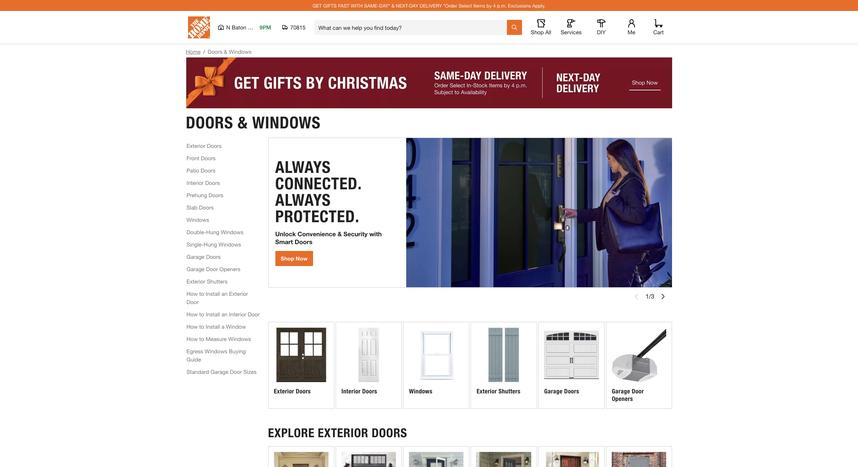 Task type: describe. For each thing, give the bounding box(es) containing it.
me
[[628, 29, 636, 35]]

n
[[226, 24, 230, 31]]

image for interior doors image
[[342, 328, 396, 382]]

unlock
[[275, 230, 296, 238]]

select
[[459, 3, 472, 8]]

0 horizontal spatial shutters
[[207, 278, 228, 285]]

1 horizontal spatial garage doors link
[[539, 322, 605, 409]]

2 always from the top
[[275, 190, 331, 210]]

unlock convenience & security with smart doors
[[275, 230, 382, 246]]

shop now link
[[275, 251, 313, 266]]

always connected. always protected.
[[275, 157, 362, 227]]

exclusions
[[508, 3, 531, 8]]

1 vertical spatial interior
[[229, 311, 246, 318]]

0 horizontal spatial openers
[[220, 266, 241, 272]]

prehung
[[187, 192, 207, 198]]

how to install an interior door link
[[187, 310, 260, 319]]

slab
[[187, 204, 198, 211]]

doors inside front doors link
[[201, 155, 216, 161]]

how for how to install an interior door
[[187, 311, 198, 318]]

how to install an exterior door link
[[187, 290, 261, 306]]

standard garage door sizes link
[[187, 368, 257, 376]]

explore
[[268, 426, 315, 441]]

/ for home
[[203, 49, 205, 55]]

egress windows buying guide link
[[187, 347, 261, 364]]

standard garage door sizes
[[187, 369, 257, 375]]

next-
[[396, 3, 409, 8]]

explore exterior doors
[[268, 426, 407, 441]]

shop for shop all
[[531, 29, 544, 35]]

prehung doors link
[[187, 191, 223, 199]]

protected.
[[275, 207, 360, 227]]

image for windows image
[[409, 328, 464, 382]]

get
[[313, 3, 322, 8]]

1 / 3
[[646, 293, 655, 300]]

how to measure windows link
[[187, 335, 251, 343]]

1
[[646, 293, 649, 300]]

doors & windows
[[186, 113, 321, 132]]

sizes
[[244, 369, 257, 375]]

buying
[[229, 348, 246, 355]]

baton
[[232, 24, 246, 31]]

home / doors & windows
[[186, 48, 252, 55]]

apply.
[[533, 3, 546, 8]]

1 horizontal spatial shutters
[[499, 388, 521, 395]]

n baton rouge
[[226, 24, 264, 31]]

& inside the unlock convenience & security with smart doors
[[338, 230, 342, 238]]

shop all
[[531, 29, 552, 35]]

with
[[351, 3, 363, 8]]

image for screen doors image
[[477, 452, 532, 468]]

image for garage doors image
[[545, 328, 599, 382]]

this is the first slide image
[[634, 294, 640, 299]]

0 vertical spatial interior doors
[[187, 179, 220, 186]]

70815 button
[[282, 24, 306, 31]]

openers inside garage door openers
[[612, 396, 633, 403]]

egress
[[187, 348, 203, 355]]

window
[[226, 323, 246, 330]]

how to install an interior door
[[187, 311, 260, 318]]

how to install a window link
[[187, 323, 246, 331]]

how for how to measure windows
[[187, 336, 198, 342]]

diy
[[597, 29, 606, 35]]

front
[[187, 155, 199, 161]]

measure
[[206, 336, 227, 342]]

to for how to install an exterior door
[[199, 290, 204, 297]]

connected.
[[275, 174, 362, 194]]

double-hung windows link
[[187, 228, 244, 236]]

delivery
[[420, 3, 442, 8]]

cart link
[[651, 19, 666, 36]]

front doors link
[[187, 154, 216, 162]]

0 vertical spatial garage door openers link
[[187, 265, 241, 273]]

0 horizontal spatial garage door openers
[[187, 266, 241, 272]]

sponsored banner image
[[186, 57, 673, 109]]

gifts
[[323, 3, 337, 8]]

guide
[[187, 356, 201, 363]]

shop now
[[281, 255, 308, 262]]

exterior doors link for prehung doors link
[[187, 142, 222, 150]]

home link
[[186, 48, 201, 55]]

all
[[546, 29, 552, 35]]

0 horizontal spatial interior
[[187, 179, 204, 186]]

exterior inside how to install an exterior door
[[229, 290, 248, 297]]

how to measure windows
[[187, 336, 251, 342]]

doors inside patio doors link
[[201, 167, 215, 174]]

how to install an exterior door
[[187, 290, 248, 305]]

70815
[[290, 24, 306, 31]]

slab doors
[[187, 204, 214, 211]]

patio doors
[[187, 167, 215, 174]]

1 vertical spatial exterior shutters
[[477, 388, 521, 395]]

double-
[[187, 229, 206, 235]]

1 horizontal spatial interior doors
[[342, 388, 377, 395]]

front doors
[[187, 155, 216, 161]]

shop for shop now
[[281, 255, 294, 262]]

double-hung windows
[[187, 229, 244, 235]]



Task type: locate. For each thing, give the bounding box(es) containing it.
1 vertical spatial garage doors
[[545, 388, 580, 395]]

security
[[344, 230, 368, 238]]

1 horizontal spatial garage door openers link
[[607, 322, 672, 409]]

0 horizontal spatial exterior shutters
[[187, 278, 228, 285]]

1 vertical spatial interior doors
[[342, 388, 377, 395]]

to up egress at the left of page
[[199, 336, 204, 342]]

1 horizontal spatial garage door openers
[[612, 388, 644, 403]]

1 vertical spatial garage door openers
[[612, 388, 644, 403]]

shop left now
[[281, 255, 294, 262]]

2 install from the top
[[206, 311, 220, 318]]

how for how to install a window
[[187, 323, 198, 330]]

0 vertical spatial an
[[222, 290, 228, 297]]

interior doors link
[[187, 179, 220, 187], [336, 322, 402, 409]]

door inside garage door openers
[[632, 388, 644, 395]]

to for how to install a window
[[199, 323, 204, 330]]

standard
[[187, 369, 209, 375]]

hung for double-
[[206, 229, 219, 235]]

1 vertical spatial openers
[[612, 396, 633, 403]]

to inside how to install an exterior door
[[199, 290, 204, 297]]

exterior shutters
[[187, 278, 228, 285], [477, 388, 521, 395]]

how to install a window
[[187, 323, 246, 330]]

shop inside "link"
[[281, 255, 294, 262]]

now
[[296, 255, 308, 262]]

1 horizontal spatial exterior doors
[[274, 388, 311, 395]]

how inside how to install an exterior door
[[187, 290, 198, 297]]

shop inside button
[[531, 29, 544, 35]]

hung for single-
[[204, 241, 217, 248]]

1 vertical spatial shutters
[[499, 388, 521, 395]]

0 vertical spatial exterior doors link
[[187, 142, 222, 150]]

1 always from the top
[[275, 157, 331, 177]]

p.m.
[[497, 3, 507, 8]]

What can we help you find today? search field
[[319, 20, 507, 35]]

1 vertical spatial an
[[222, 311, 228, 318]]

garage doors
[[187, 253, 221, 260], [545, 388, 580, 395]]

egress windows buying guide
[[187, 348, 246, 363]]

install inside how to install a window link
[[206, 323, 220, 330]]

0 vertical spatial exterior shutters
[[187, 278, 228, 285]]

interior
[[187, 179, 204, 186], [229, 311, 246, 318], [342, 388, 361, 395]]

doors inside prehung doors link
[[209, 192, 223, 198]]

single-
[[187, 241, 204, 248]]

to up the how to install an interior door
[[199, 290, 204, 297]]

1 horizontal spatial windows link
[[404, 322, 469, 409]]

to inside how to measure windows link
[[199, 336, 204, 342]]

1 vertical spatial install
[[206, 311, 220, 318]]

1 horizontal spatial exterior shutters link
[[471, 322, 537, 409]]

0 vertical spatial install
[[206, 290, 220, 297]]

2 vertical spatial install
[[206, 323, 220, 330]]

1 vertical spatial exterior doors link
[[269, 322, 334, 409]]

garage door openers link
[[187, 265, 241, 273], [607, 322, 672, 409]]

1 vertical spatial always
[[275, 190, 331, 210]]

garage doors link
[[187, 253, 221, 261], [539, 322, 605, 409]]

2 how from the top
[[187, 311, 198, 318]]

0 vertical spatial always
[[275, 157, 331, 177]]

door
[[206, 266, 218, 272], [187, 299, 199, 305], [248, 311, 260, 318], [230, 369, 242, 375], [632, 388, 644, 395]]

4 how from the top
[[187, 336, 198, 342]]

a
[[222, 323, 225, 330]]

0 vertical spatial windows link
[[187, 216, 209, 224]]

1 horizontal spatial shop
[[531, 29, 544, 35]]

shop left all
[[531, 29, 544, 35]]

/ for 1
[[649, 293, 651, 300]]

the home depot logo image
[[188, 16, 210, 38]]

home
[[186, 48, 201, 55]]

services button
[[561, 19, 582, 36]]

/ right home
[[203, 49, 205, 55]]

door inside how to install an exterior door
[[187, 299, 199, 305]]

interior doors
[[187, 179, 220, 186], [342, 388, 377, 395]]

an for interior
[[222, 311, 228, 318]]

me button
[[621, 19, 643, 36]]

shutters
[[207, 278, 228, 285], [499, 388, 521, 395]]

0 vertical spatial exterior shutters link
[[187, 277, 228, 286]]

install up the how to install an interior door
[[206, 290, 220, 297]]

to for how to install an interior door
[[199, 311, 204, 318]]

by
[[487, 3, 492, 8]]

0 vertical spatial shop
[[531, 29, 544, 35]]

1 an from the top
[[222, 290, 228, 297]]

image for patio doors image
[[342, 452, 396, 468]]

patio
[[187, 167, 199, 174]]

1 vertical spatial hung
[[204, 241, 217, 248]]

rouge
[[248, 24, 264, 31]]

single-hung windows link
[[187, 240, 241, 249]]

0 vertical spatial garage doors link
[[187, 253, 221, 261]]

install up how to install a window
[[206, 311, 220, 318]]

slab doors link
[[187, 203, 214, 212]]

0 vertical spatial garage doors
[[187, 253, 221, 260]]

1 horizontal spatial openers
[[612, 396, 633, 403]]

hung down 'double-hung windows' link
[[204, 241, 217, 248]]

hung up single-hung windows
[[206, 229, 219, 235]]

with
[[370, 230, 382, 238]]

convenience
[[298, 230, 336, 238]]

cart
[[654, 29, 664, 35]]

windows
[[229, 48, 252, 55], [252, 113, 321, 132], [187, 216, 209, 223], [221, 229, 244, 235], [219, 241, 241, 248], [228, 336, 251, 342], [205, 348, 227, 355], [409, 388, 433, 395]]

0 vertical spatial interior
[[187, 179, 204, 186]]

0 vertical spatial openers
[[220, 266, 241, 272]]

install inside the how to install an interior door link
[[206, 311, 220, 318]]

0 vertical spatial garage door openers
[[187, 266, 241, 272]]

0 horizontal spatial garage door openers link
[[187, 265, 241, 273]]

1 to from the top
[[199, 290, 204, 297]]

3
[[651, 293, 655, 300]]

garage
[[187, 253, 205, 260], [187, 266, 205, 272], [211, 369, 229, 375], [545, 388, 563, 395], [612, 388, 631, 395]]

same-
[[364, 3, 379, 8]]

day
[[409, 3, 419, 8]]

patio doors link
[[187, 166, 215, 175]]

1 horizontal spatial interior doors link
[[336, 322, 402, 409]]

0 horizontal spatial exterior doors
[[187, 142, 222, 149]]

doors inside slab doors link
[[199, 204, 214, 211]]

install for interior
[[206, 311, 220, 318]]

prehung doors
[[187, 192, 223, 198]]

shop all button
[[530, 19, 552, 36]]

image for front doors image
[[274, 452, 329, 468]]

0 horizontal spatial shop
[[281, 255, 294, 262]]

an up the how to install an interior door
[[222, 290, 228, 297]]

1 vertical spatial garage doors link
[[539, 322, 605, 409]]

/ left next slide icon
[[649, 293, 651, 300]]

0 horizontal spatial /
[[203, 49, 205, 55]]

&
[[392, 3, 395, 8], [224, 48, 227, 55], [238, 113, 248, 132], [338, 230, 342, 238]]

to up the how to measure windows
[[199, 323, 204, 330]]

1 how from the top
[[187, 290, 198, 297]]

2 vertical spatial interior
[[342, 388, 361, 395]]

doors inside the unlock convenience & security with smart doors
[[295, 238, 313, 246]]

day*
[[379, 3, 390, 8]]

0 vertical spatial interior doors link
[[187, 179, 220, 187]]

3 to from the top
[[199, 323, 204, 330]]

0 vertical spatial /
[[203, 49, 205, 55]]

an inside how to install an exterior door
[[222, 290, 228, 297]]

smart
[[275, 238, 293, 246]]

2 an from the top
[[222, 311, 228, 318]]

install
[[206, 290, 220, 297], [206, 311, 220, 318], [206, 323, 220, 330]]

an
[[222, 290, 228, 297], [222, 311, 228, 318]]

3 install from the top
[[206, 323, 220, 330]]

1 vertical spatial shop
[[281, 255, 294, 262]]

how for how to install an exterior door
[[187, 290, 198, 297]]

1 horizontal spatial exterior doors link
[[269, 322, 334, 409]]

0 horizontal spatial exterior doors link
[[187, 142, 222, 150]]

install for exterior
[[206, 290, 220, 297]]

1 vertical spatial exterior shutters link
[[471, 322, 537, 409]]

image for exterior doors image
[[274, 328, 329, 382]]

exterior doors link
[[187, 142, 222, 150], [269, 322, 334, 409]]

1 vertical spatial interior doors link
[[336, 322, 402, 409]]

windows link
[[187, 216, 209, 224], [404, 322, 469, 409]]

1 vertical spatial /
[[649, 293, 651, 300]]

1 horizontal spatial /
[[649, 293, 651, 300]]

to inside how to install a window link
[[199, 323, 204, 330]]

image for garage door openers image
[[612, 328, 667, 382]]

to up how to install a window
[[199, 311, 204, 318]]

windows inside egress windows buying guide
[[205, 348, 227, 355]]

4
[[493, 3, 496, 8]]

0 horizontal spatial garage doors
[[187, 253, 221, 260]]

exterior
[[187, 142, 206, 149], [187, 278, 206, 285], [229, 290, 248, 297], [274, 388, 294, 395], [477, 388, 497, 395], [318, 426, 369, 441]]

/ inside home / doors & windows
[[203, 49, 205, 55]]

next slide image
[[661, 294, 666, 299]]

how
[[187, 290, 198, 297], [187, 311, 198, 318], [187, 323, 198, 330], [187, 336, 198, 342]]

0 horizontal spatial exterior shutters link
[[187, 277, 228, 286]]

1 install from the top
[[206, 290, 220, 297]]

to inside the how to install an interior door link
[[199, 311, 204, 318]]

1 horizontal spatial exterior shutters
[[477, 388, 521, 395]]

exterior doors link for the rightmost garage doors link
[[269, 322, 334, 409]]

0 horizontal spatial windows link
[[187, 216, 209, 224]]

items
[[474, 3, 485, 8]]

0 vertical spatial exterior doors
[[187, 142, 222, 149]]

0 horizontal spatial interior doors link
[[187, 179, 220, 187]]

/
[[203, 49, 205, 55], [649, 293, 651, 300]]

4 to from the top
[[199, 336, 204, 342]]

install inside how to install an exterior door
[[206, 290, 220, 297]]

image for security doors image
[[545, 452, 599, 468]]

1 vertical spatial garage door openers link
[[607, 322, 672, 409]]

install left a
[[206, 323, 220, 330]]

image for always connected. always protected. image
[[407, 138, 672, 287]]

2 horizontal spatial interior
[[342, 388, 361, 395]]

exterior doors
[[187, 142, 222, 149], [274, 388, 311, 395]]

diy button
[[591, 19, 613, 36]]

*order
[[444, 3, 457, 8]]

image for commercial doors image
[[612, 452, 667, 468]]

1 vertical spatial exterior doors
[[274, 388, 311, 395]]

0 vertical spatial shutters
[[207, 278, 228, 285]]

0 horizontal spatial garage doors link
[[187, 253, 221, 261]]

0 horizontal spatial interior doors
[[187, 179, 220, 186]]

9pm
[[260, 24, 271, 31]]

get gifts fast with same-day* & next-day delivery *order select items by 4 p.m. exclusions apply.
[[313, 3, 546, 8]]

doors
[[208, 48, 222, 55], [186, 113, 233, 132], [207, 142, 222, 149], [201, 155, 216, 161], [201, 167, 215, 174], [205, 179, 220, 186], [209, 192, 223, 198], [199, 204, 214, 211], [295, 238, 313, 246], [206, 253, 221, 260], [296, 388, 311, 395], [362, 388, 377, 395], [565, 388, 580, 395], [372, 426, 407, 441]]

3 how from the top
[[187, 323, 198, 330]]

image for storm doors image
[[409, 452, 464, 468]]

to for how to measure windows
[[199, 336, 204, 342]]

an up a
[[222, 311, 228, 318]]

1 horizontal spatial garage doors
[[545, 388, 580, 395]]

an for exterior
[[222, 290, 228, 297]]

install for window
[[206, 323, 220, 330]]

0 vertical spatial hung
[[206, 229, 219, 235]]

services
[[561, 29, 582, 35]]

image for exterior shutters image
[[477, 328, 532, 382]]

fast
[[338, 3, 350, 8]]

2 to from the top
[[199, 311, 204, 318]]

1 horizontal spatial interior
[[229, 311, 246, 318]]

1 vertical spatial windows link
[[404, 322, 469, 409]]

single-hung windows
[[187, 241, 241, 248]]



Task type: vqa. For each thing, say whether or not it's contained in the screenshot.
Electric
no



